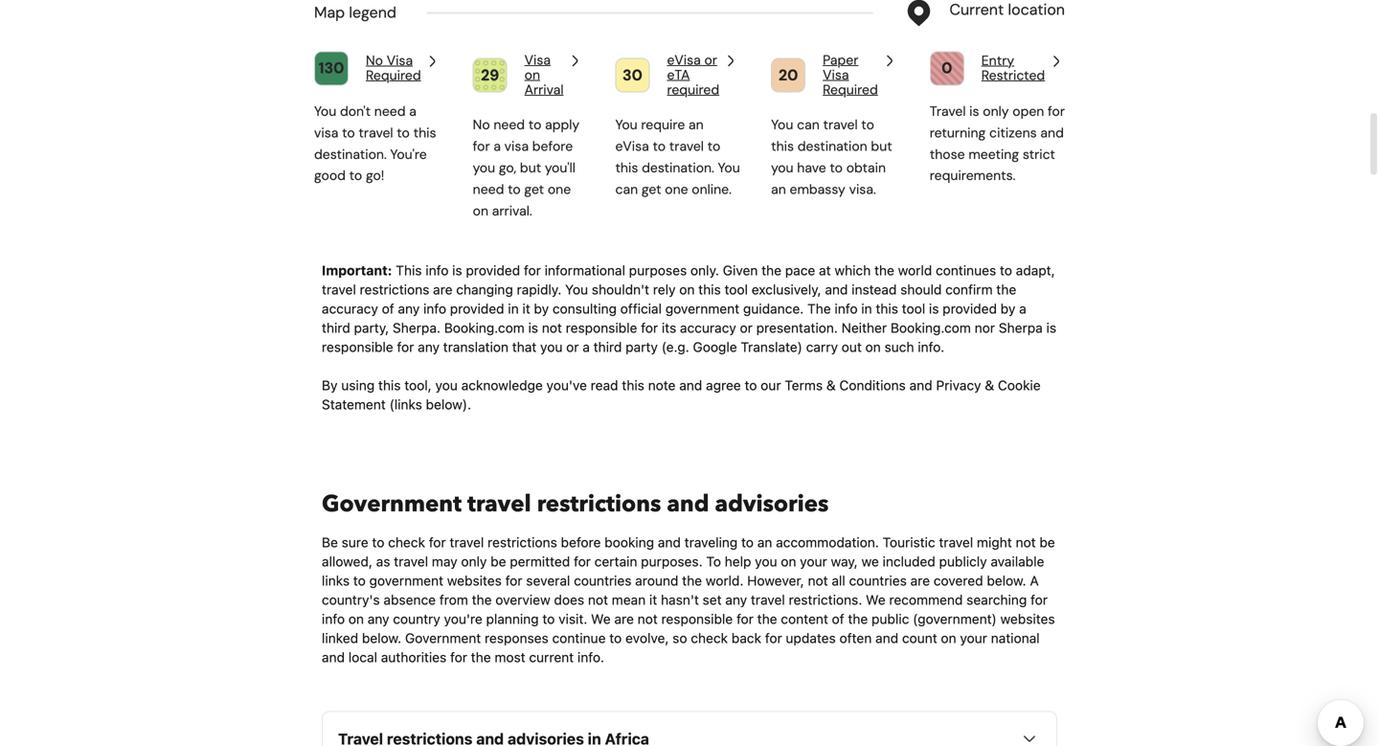 Task type: describe. For each thing, give the bounding box(es) containing it.
1 horizontal spatial a
[[1020, 301, 1027, 317]]

party,
[[354, 320, 389, 336]]

below).
[[426, 397, 472, 413]]

by
[[322, 378, 338, 393]]

by using this tool, you acknowledge you've read this note and agree to our terms & conditions and privacy & cookie statement (links below).
[[322, 378, 1041, 413]]

1 vertical spatial accuracy
[[680, 320, 737, 336]]

0 vertical spatial government
[[322, 489, 462, 520]]

not up "restrictions."
[[808, 573, 828, 589]]

on down (government)
[[941, 631, 957, 646]]

this info is provided for informational purposes only. given the pace at which the world continues to adapt, travel restrictions are changing rapidly. you shouldn't rely on this tool exclusively, and instead should confirm the accuracy of any info provided in it by consulting official government guidance. the info in this tool is provided by a third party, sherpa. booking.com is not responsible for its accuracy or presentation. neither booking.com nor sherpa is responsible for any translation that you or a third party (e.g. google translate) carry out on such info.
[[322, 263, 1057, 355]]

linked
[[322, 631, 358, 646]]

instead
[[852, 282, 897, 298]]

a
[[1030, 573, 1039, 589]]

most
[[495, 650, 526, 666]]

you
[[565, 282, 588, 298]]

country's
[[322, 592, 380, 608]]

help
[[725, 554, 752, 570]]

presentation.
[[757, 320, 838, 336]]

continues
[[936, 263, 997, 279]]

to left evolve,
[[610, 631, 622, 646]]

for down before
[[574, 554, 591, 570]]

tool,
[[405, 378, 432, 393]]

1 by from the left
[[534, 301, 549, 317]]

continue
[[552, 631, 606, 646]]

country
[[393, 611, 441, 627]]

to
[[707, 554, 721, 570]]

is up changing
[[452, 263, 463, 279]]

overview
[[496, 592, 551, 608]]

you're
[[444, 611, 483, 627]]

0 vertical spatial third
[[322, 320, 350, 336]]

the up exclusively, at the top
[[762, 263, 782, 279]]

changing
[[456, 282, 513, 298]]

this left note
[[622, 378, 645, 393]]

on up "however,"
[[781, 554, 797, 570]]

for right back
[[765, 631, 783, 646]]

restrictions inside this info is provided for informational purposes only. given the pace at which the world continues to adapt, travel restrictions are changing rapidly. you shouldn't rely on this tool exclusively, and instead should confirm the accuracy of any info provided in it by consulting official government guidance. the info in this tool is provided by a third party, sherpa. booking.com is not responsible for its accuracy or presentation. neither booking.com nor sherpa is responsible for any translation that you or a third party (e.g. google translate) carry out on such info.
[[360, 282, 430, 298]]

1 vertical spatial your
[[961, 631, 988, 646]]

evolve,
[[626, 631, 669, 646]]

statement
[[322, 397, 386, 413]]

the up instead
[[875, 263, 895, 279]]

1 horizontal spatial or
[[740, 320, 753, 336]]

so
[[673, 631, 688, 646]]

mean
[[612, 592, 646, 608]]

1 vertical spatial responsible
[[322, 339, 394, 355]]

0 vertical spatial your
[[800, 554, 828, 570]]

rapidly.
[[517, 282, 562, 298]]

world.
[[706, 573, 744, 589]]

that
[[512, 339, 537, 355]]

0 horizontal spatial check
[[388, 535, 425, 551]]

does
[[554, 592, 585, 608]]

this down instead
[[876, 301, 899, 317]]

such
[[885, 339, 915, 355]]

be
[[322, 535, 338, 551]]

may
[[432, 554, 458, 570]]

1 horizontal spatial below.
[[987, 573, 1027, 589]]

are inside this info is provided for informational purposes only. given the pace at which the world continues to adapt, travel restrictions are changing rapidly. you shouldn't rely on this tool exclusively, and instead should confirm the accuracy of any info provided in it by consulting official government guidance. the info in this tool is provided by a third party, sherpa. booking.com is not responsible for its accuracy or presentation. neither booking.com nor sherpa is responsible for any translation that you or a third party (e.g. google translate) carry out on such info.
[[433, 282, 453, 298]]

on down country's
[[349, 611, 364, 627]]

purposes.
[[641, 554, 703, 570]]

rely
[[653, 282, 676, 298]]

confirm
[[946, 282, 993, 298]]

you inside be sure to check for travel restrictions before booking and traveling to an accommodation. touristic travel might not be allowed, as travel may only be permitted for certain purposes. to help you on your way, we included publicly available links to government websites for several countries around the world. however, not all countries are covered below. a country's absence from the overview does not mean it hasn't set any travel restrictions. we recommend searching for info on any country you're planning to visit. we are not responsible for the content of the public (government) websites linked below. government responses continue to evolve, so check back for updates often and count on your national and local authorities for the most current info.
[[755, 554, 778, 570]]

as
[[376, 554, 390, 570]]

info. inside this info is provided for informational purposes only. given the pace at which the world continues to adapt, travel restrictions are changing rapidly. you shouldn't rely on this tool exclusively, and instead should confirm the accuracy of any info provided in it by consulting official government guidance. the info in this tool is provided by a third party, sherpa. booking.com is not responsible for its accuracy or presentation. neither booking.com nor sherpa is responsible for any translation that you or a third party (e.g. google translate) carry out on such info.
[[918, 339, 945, 355]]

not up evolve,
[[638, 611, 658, 627]]

0 vertical spatial we
[[866, 592, 886, 608]]

might
[[977, 535, 1013, 551]]

read
[[591, 378, 619, 393]]

several
[[526, 573, 571, 589]]

this
[[396, 263, 422, 279]]

for left its
[[641, 320, 658, 336]]

and up "traveling"
[[667, 489, 710, 520]]

info right this
[[426, 263, 449, 279]]

adapt,
[[1016, 263, 1056, 279]]

this down only.
[[699, 282, 721, 298]]

2 & from the left
[[985, 378, 995, 393]]

you inside "by using this tool, you acknowledge you've read this note and agree to our terms & conditions and privacy & cookie statement (links below)."
[[436, 378, 458, 393]]

on right rely
[[680, 282, 695, 298]]

0 vertical spatial be
[[1040, 535, 1056, 551]]

sure
[[342, 535, 369, 551]]

not up available
[[1016, 535, 1036, 551]]

included
[[883, 554, 936, 570]]

important:
[[322, 263, 392, 279]]

info up sherpa.
[[424, 301, 447, 317]]

informational
[[545, 263, 626, 279]]

for down a
[[1031, 592, 1048, 608]]

only
[[461, 554, 487, 570]]

is up that
[[529, 320, 539, 336]]

guidance.
[[744, 301, 804, 317]]

1 horizontal spatial responsible
[[566, 320, 638, 336]]

for up rapidly.
[[524, 263, 541, 279]]

searching
[[967, 592, 1027, 608]]

0 vertical spatial websites
[[447, 573, 502, 589]]

and left privacy on the right bottom of the page
[[910, 378, 933, 393]]

any down country's
[[368, 611, 390, 627]]

(links
[[390, 397, 422, 413]]

recommend
[[890, 592, 963, 608]]

set
[[703, 592, 722, 608]]

its
[[662, 320, 677, 336]]

is right "sherpa"
[[1047, 320, 1057, 336]]

from
[[440, 592, 468, 608]]

(government)
[[913, 611, 997, 627]]

you've
[[547, 378, 587, 393]]

(e.g.
[[662, 339, 690, 355]]

not right the does
[[588, 592, 608, 608]]

all
[[832, 573, 846, 589]]

official
[[621, 301, 662, 317]]

for up back
[[737, 611, 754, 627]]

of inside be sure to check for travel restrictions before booking and traveling to an accommodation. touristic travel might not be allowed, as travel may only be permitted for certain purposes. to help you on your way, we included publicly available links to government websites for several countries around the world. however, not all countries are covered below. a country's absence from the overview does not mean it hasn't set any travel restrictions. we recommend searching for info on any country you're planning to visit. we are not responsible for the content of the public (government) websites linked below. government responses continue to evolve, so check back for updates often and count on your national and local authorities for the most current info.
[[832, 611, 845, 627]]

and up purposes. at bottom
[[658, 535, 681, 551]]

at
[[819, 263, 831, 279]]

sherpa
[[999, 320, 1043, 336]]

not inside this info is provided for informational purposes only. given the pace at which the world continues to adapt, travel restrictions are changing rapidly. you shouldn't rely on this tool exclusively, and instead should confirm the accuracy of any info provided in it by consulting official government guidance. the info in this tool is provided by a third party, sherpa. booking.com is not responsible for its accuracy or presentation. neither booking.com nor sherpa is responsible for any translation that you or a third party (e.g. google translate) carry out on such info.
[[542, 320, 562, 336]]

is down "should"
[[929, 301, 940, 317]]

government travel restrictions and advisories
[[322, 489, 829, 520]]

1 & from the left
[[827, 378, 836, 393]]

around
[[636, 573, 679, 589]]

1 vertical spatial websites
[[1001, 611, 1056, 627]]

we
[[862, 554, 879, 570]]

1 in from the left
[[508, 301, 519, 317]]

and down 'public'
[[876, 631, 899, 646]]

to left visit.
[[543, 611, 555, 627]]

which
[[835, 263, 871, 279]]

any down sherpa.
[[418, 339, 440, 355]]

for up may
[[429, 535, 446, 551]]

travel inside this info is provided for informational purposes only. given the pace at which the world continues to adapt, travel restrictions are changing rapidly. you shouldn't rely on this tool exclusively, and instead should confirm the accuracy of any info provided in it by consulting official government guidance. the info in this tool is provided by a third party, sherpa. booking.com is not responsible for its accuracy or presentation. neither booking.com nor sherpa is responsible for any translation that you or a third party (e.g. google translate) carry out on such info.
[[322, 282, 356, 298]]

provided down confirm
[[943, 301, 997, 317]]

public
[[872, 611, 910, 627]]

0 horizontal spatial or
[[567, 339, 579, 355]]

exclusively,
[[752, 282, 822, 298]]

authorities
[[381, 650, 447, 666]]

2 horizontal spatial are
[[911, 573, 930, 589]]

conditions
[[840, 378, 906, 393]]



Task type: vqa. For each thing, say whether or not it's contained in the screenshot.
'a' in the Is There A Restaurant? button
no



Task type: locate. For each thing, give the bounding box(es) containing it.
0 horizontal spatial a
[[583, 339, 590, 355]]

2 vertical spatial responsible
[[662, 611, 733, 627]]

1 vertical spatial third
[[594, 339, 622, 355]]

in down rapidly.
[[508, 301, 519, 317]]

0 horizontal spatial third
[[322, 320, 350, 336]]

1 horizontal spatial we
[[866, 592, 886, 608]]

restrictions up before
[[537, 489, 662, 520]]

0 horizontal spatial in
[[508, 301, 519, 317]]

info. inside be sure to check for travel restrictions before booking and traveling to an accommodation. touristic travel might not be allowed, as travel may only be permitted for certain purposes. to help you on your way, we included publicly available links to government websites for several countries around the world. however, not all countries are covered below. a country's absence from the overview does not mean it hasn't set any travel restrictions. we recommend searching for info on any country you're planning to visit. we are not responsible for the content of the public (government) websites linked below. government responses continue to evolve, so check back for updates often and count on your national and local authorities for the most current info.
[[578, 650, 605, 666]]

the
[[808, 301, 831, 317]]

to up country's
[[353, 573, 366, 589]]

for down sherpa.
[[397, 339, 414, 355]]

1 vertical spatial or
[[567, 339, 579, 355]]

1 horizontal spatial in
[[862, 301, 873, 317]]

by down rapidly.
[[534, 301, 549, 317]]

0 horizontal spatial it
[[523, 301, 531, 317]]

allowed,
[[322, 554, 373, 570]]

for up 'overview'
[[506, 573, 523, 589]]

be sure to check for travel restrictions before booking and traveling to an accommodation. touristic travel might not be allowed, as travel may only be permitted for certain purposes. to help you on your way, we included publicly available links to government websites for several countries around the world. however, not all countries are covered below. a country's absence from the overview does not mean it hasn't set any travel restrictions. we recommend searching for info on any country you're planning to visit. we are not responsible for the content of the public (government) websites linked below. government responses continue to evolve, so check back for updates often and count on your national and local authorities for the most current info.
[[322, 535, 1056, 666]]

1 vertical spatial info.
[[578, 650, 605, 666]]

booking.com up translation
[[444, 320, 525, 336]]

world
[[899, 263, 933, 279]]

0 vertical spatial are
[[433, 282, 453, 298]]

a up "sherpa"
[[1020, 301, 1027, 317]]

0 vertical spatial tool
[[725, 282, 748, 298]]

a down consulting
[[583, 339, 590, 355]]

1 booking.com from the left
[[444, 320, 525, 336]]

purposes
[[629, 263, 687, 279]]

booking.com
[[444, 320, 525, 336], [891, 320, 972, 336]]

0 horizontal spatial below.
[[362, 631, 402, 646]]

websites down only
[[447, 573, 502, 589]]

of down "restrictions."
[[832, 611, 845, 627]]

given
[[723, 263, 758, 279]]

& left cookie on the bottom of page
[[985, 378, 995, 393]]

below. up searching
[[987, 573, 1027, 589]]

to left adapt,
[[1000, 263, 1013, 279]]

1 vertical spatial below.
[[362, 631, 402, 646]]

1 horizontal spatial &
[[985, 378, 995, 393]]

should
[[901, 282, 942, 298]]

1 horizontal spatial are
[[615, 611, 634, 627]]

countries down certain
[[574, 573, 632, 589]]

in up neither
[[862, 301, 873, 317]]

it inside be sure to check for travel restrictions before booking and traveling to an accommodation. touristic travel might not be allowed, as travel may only be permitted for certain purposes. to help you on your way, we included publicly available links to government websites for several countries around the world. however, not all countries are covered below. a country's absence from the overview does not mean it hasn't set any travel restrictions. we recommend searching for info on any country you're planning to visit. we are not responsible for the content of the public (government) websites linked below. government responses continue to evolve, so check back for updates often and count on your national and local authorities for the most current info.
[[650, 592, 658, 608]]

restrictions inside be sure to check for travel restrictions before booking and traveling to an accommodation. touristic travel might not be allowed, as travel may only be permitted for certain purposes. to help you on your way, we included publicly available links to government websites for several countries around the world. however, not all countries are covered below. a country's absence from the overview does not mean it hasn't set any travel restrictions. we recommend searching for info on any country you're planning to visit. we are not responsible for the content of the public (government) websites linked below. government responses continue to evolve, so check back for updates often and count on your national and local authorities for the most current info.
[[488, 535, 558, 551]]

government inside be sure to check for travel restrictions before booking and traveling to an accommodation. touristic travel might not be allowed, as travel may only be permitted for certain purposes. to help you on your way, we included publicly available links to government websites for several countries around the world. however, not all countries are covered below. a country's absence from the overview does not mean it hasn't set any travel restrictions. we recommend searching for info on any country you're planning to visit. we are not responsible for the content of the public (government) websites linked below. government responses continue to evolve, so check back for updates often and count on your national and local authorities for the most current info.
[[405, 631, 481, 646]]

and down linked
[[322, 650, 345, 666]]

links
[[322, 573, 350, 589]]

the up hasn't
[[682, 573, 702, 589]]

1 horizontal spatial booking.com
[[891, 320, 972, 336]]

of up party,
[[382, 301, 394, 317]]

booking.com up such
[[891, 320, 972, 336]]

traveling
[[685, 535, 738, 551]]

or up translate) on the top right of page
[[740, 320, 753, 336]]

2 horizontal spatial responsible
[[662, 611, 733, 627]]

this
[[699, 282, 721, 298], [876, 301, 899, 317], [378, 378, 401, 393], [622, 378, 645, 393]]

1 vertical spatial government
[[369, 573, 444, 589]]

1 vertical spatial it
[[650, 592, 658, 608]]

provided up changing
[[466, 263, 520, 279]]

check up as
[[388, 535, 425, 551]]

1 countries from the left
[[574, 573, 632, 589]]

by up "sherpa"
[[1001, 301, 1016, 317]]

check right so
[[691, 631, 728, 646]]

provided down changing
[[450, 301, 505, 317]]

accommodation.
[[776, 535, 879, 551]]

accuracy up 'google'
[[680, 320, 737, 336]]

0 horizontal spatial tool
[[725, 282, 748, 298]]

0 horizontal spatial are
[[433, 282, 453, 298]]

to left an
[[742, 535, 754, 551]]

info up linked
[[322, 611, 345, 627]]

0 vertical spatial you
[[541, 339, 563, 355]]

the up back
[[758, 611, 778, 627]]

0 vertical spatial a
[[1020, 301, 1027, 317]]

government
[[666, 301, 740, 317], [369, 573, 444, 589]]

to inside this info is provided for informational purposes only. given the pace at which the world continues to adapt, travel restrictions are changing rapidly. you shouldn't rely on this tool exclusively, and instead should confirm the accuracy of any info provided in it by consulting official government guidance. the info in this tool is provided by a third party, sherpa. booking.com is not responsible for its accuracy or presentation. neither booking.com nor sherpa is responsible for any translation that you or a third party (e.g. google translate) carry out on such info.
[[1000, 263, 1013, 279]]

1 vertical spatial a
[[583, 339, 590, 355]]

touristic
[[883, 535, 936, 551]]

&
[[827, 378, 836, 393], [985, 378, 995, 393]]

0 vertical spatial responsible
[[566, 320, 638, 336]]

cookie
[[998, 378, 1041, 393]]

accuracy
[[322, 301, 378, 317], [680, 320, 737, 336]]

0 horizontal spatial accuracy
[[322, 301, 378, 317]]

1 horizontal spatial accuracy
[[680, 320, 737, 336]]

0 horizontal spatial websites
[[447, 573, 502, 589]]

travel
[[322, 282, 356, 298], [468, 489, 532, 520], [450, 535, 484, 551], [939, 535, 974, 551], [394, 554, 428, 570], [751, 592, 786, 608]]

on
[[680, 282, 695, 298], [866, 339, 881, 355], [781, 554, 797, 570], [349, 611, 364, 627], [941, 631, 957, 646]]

content
[[781, 611, 829, 627]]

booking
[[605, 535, 655, 551]]

or up you've
[[567, 339, 579, 355]]

of
[[382, 301, 394, 317], [832, 611, 845, 627]]

0 vertical spatial of
[[382, 301, 394, 317]]

info. down continue
[[578, 650, 605, 666]]

1 vertical spatial you
[[436, 378, 458, 393]]

restrictions down this
[[360, 282, 430, 298]]

google
[[693, 339, 737, 355]]

the down adapt,
[[997, 282, 1017, 298]]

to up as
[[372, 535, 385, 551]]

current
[[529, 650, 574, 666]]

advisories
[[715, 489, 829, 520]]

translate)
[[741, 339, 803, 355]]

info.
[[918, 339, 945, 355], [578, 650, 605, 666]]

0 horizontal spatial government
[[369, 573, 444, 589]]

any
[[398, 301, 420, 317], [418, 339, 440, 355], [726, 592, 748, 608], [368, 611, 390, 627]]

1 vertical spatial restrictions
[[537, 489, 662, 520]]

way,
[[831, 554, 858, 570]]

0 vertical spatial or
[[740, 320, 753, 336]]

0 horizontal spatial booking.com
[[444, 320, 525, 336]]

government up the absence on the bottom left of the page
[[369, 573, 444, 589]]

neither
[[842, 320, 887, 336]]

government down you're at the bottom
[[405, 631, 481, 646]]

any up sherpa.
[[398, 301, 420, 317]]

0 vertical spatial restrictions
[[360, 282, 430, 298]]

we right visit.
[[591, 611, 611, 627]]

or
[[740, 320, 753, 336], [567, 339, 579, 355]]

we up 'public'
[[866, 592, 886, 608]]

updates
[[786, 631, 836, 646]]

you inside this info is provided for informational purposes only. given the pace at which the world continues to adapt, travel restrictions are changing rapidly. you shouldn't rely on this tool exclusively, and instead should confirm the accuracy of any info provided in it by consulting official government guidance. the info in this tool is provided by a third party, sherpa. booking.com is not responsible for its accuracy or presentation. neither booking.com nor sherpa is responsible for any translation that you or a third party (e.g. google translate) carry out on such info.
[[541, 339, 563, 355]]

0 vertical spatial below.
[[987, 573, 1027, 589]]

2 countries from the left
[[850, 573, 907, 589]]

we
[[866, 592, 886, 608], [591, 611, 611, 627]]

national
[[991, 631, 1040, 646]]

0 horizontal spatial info.
[[578, 650, 605, 666]]

1 horizontal spatial check
[[691, 631, 728, 646]]

2 in from the left
[[862, 301, 873, 317]]

2 vertical spatial are
[[615, 611, 634, 627]]

to inside "by using this tool, you acknowledge you've read this note and agree to our terms & conditions and privacy & cookie statement (links below)."
[[745, 378, 757, 393]]

info up neither
[[835, 301, 858, 317]]

0 vertical spatial accuracy
[[322, 301, 378, 317]]

1 horizontal spatial your
[[961, 631, 988, 646]]

the up often
[[848, 611, 868, 627]]

planning
[[486, 611, 539, 627]]

the
[[762, 263, 782, 279], [875, 263, 895, 279], [997, 282, 1017, 298], [682, 573, 702, 589], [472, 592, 492, 608], [758, 611, 778, 627], [848, 611, 868, 627], [471, 650, 491, 666]]

0 horizontal spatial countries
[[574, 573, 632, 589]]

and down at
[[825, 282, 848, 298]]

hasn't
[[661, 592, 699, 608]]

1 horizontal spatial third
[[594, 339, 622, 355]]

it down rapidly.
[[523, 301, 531, 317]]

not down consulting
[[542, 320, 562, 336]]

0 horizontal spatial you
[[436, 378, 458, 393]]

often
[[840, 631, 872, 646]]

info. right such
[[918, 339, 945, 355]]

1 vertical spatial be
[[491, 554, 506, 570]]

government down only.
[[666, 301, 740, 317]]

1 vertical spatial check
[[691, 631, 728, 646]]

info
[[426, 263, 449, 279], [424, 301, 447, 317], [835, 301, 858, 317], [322, 611, 345, 627]]

1 vertical spatial government
[[405, 631, 481, 646]]

websites up national at the right of the page
[[1001, 611, 1056, 627]]

1 vertical spatial tool
[[902, 301, 926, 317]]

your down accommodation.
[[800, 554, 828, 570]]

0 horizontal spatial your
[[800, 554, 828, 570]]

below. up local
[[362, 631, 402, 646]]

you down an
[[755, 554, 778, 570]]

absence
[[384, 592, 436, 608]]

1 vertical spatial of
[[832, 611, 845, 627]]

1 horizontal spatial websites
[[1001, 611, 1056, 627]]

responsible down set
[[662, 611, 733, 627]]

1 horizontal spatial be
[[1040, 535, 1056, 551]]

third left party,
[[322, 320, 350, 336]]

0 horizontal spatial of
[[382, 301, 394, 317]]

third left the party
[[594, 339, 622, 355]]

0 vertical spatial it
[[523, 301, 531, 317]]

and right note
[[680, 378, 703, 393]]

2 vertical spatial restrictions
[[488, 535, 558, 551]]

the left most
[[471, 650, 491, 666]]

you right that
[[541, 339, 563, 355]]

available
[[991, 554, 1045, 570]]

0 vertical spatial check
[[388, 535, 425, 551]]

only.
[[691, 263, 720, 279]]

1 horizontal spatial tool
[[902, 301, 926, 317]]

government inside this info is provided for informational purposes only. given the pace at which the world continues to adapt, travel restrictions are changing rapidly. you shouldn't rely on this tool exclusively, and instead should confirm the accuracy of any info provided in it by consulting official government guidance. the info in this tool is provided by a third party, sherpa. booking.com is not responsible for its accuracy or presentation. neither booking.com nor sherpa is responsible for any translation that you or a third party (e.g. google translate) carry out on such info.
[[666, 301, 740, 317]]

consulting
[[553, 301, 617, 317]]

local
[[349, 650, 378, 666]]

it inside this info is provided for informational purposes only. given the pace at which the world continues to adapt, travel restrictions are changing rapidly. you shouldn't rely on this tool exclusively, and instead should confirm the accuracy of any info provided in it by consulting official government guidance. the info in this tool is provided by a third party, sherpa. booking.com is not responsible for its accuracy or presentation. neither booking.com nor sherpa is responsible for any translation that you or a third party (e.g. google translate) carry out on such info.
[[523, 301, 531, 317]]

1 vertical spatial we
[[591, 611, 611, 627]]

to left our
[[745, 378, 757, 393]]

0 horizontal spatial responsible
[[322, 339, 394, 355]]

in
[[508, 301, 519, 317], [862, 301, 873, 317]]

0 vertical spatial government
[[666, 301, 740, 317]]

0 horizontal spatial we
[[591, 611, 611, 627]]

1 horizontal spatial info.
[[918, 339, 945, 355]]

pace
[[786, 263, 816, 279]]

2 by from the left
[[1001, 301, 1016, 317]]

carry
[[807, 339, 838, 355]]

0 horizontal spatial by
[[534, 301, 549, 317]]

1 horizontal spatial it
[[650, 592, 658, 608]]

tool down "should"
[[902, 301, 926, 317]]

party
[[626, 339, 658, 355]]

back
[[732, 631, 762, 646]]

acknowledge
[[462, 378, 543, 393]]

this up the (links
[[378, 378, 401, 393]]

publicly
[[940, 554, 988, 570]]

and inside this info is provided for informational purposes only. given the pace at which the world continues to adapt, travel restrictions are changing rapidly. you shouldn't rely on this tool exclusively, and instead should confirm the accuracy of any info provided in it by consulting official government guidance. the info in this tool is provided by a third party, sherpa. booking.com is not responsible for its accuracy or presentation. neither booking.com nor sherpa is responsible for any translation that you or a third party (e.g. google translate) carry out on such info.
[[825, 282, 848, 298]]

are down mean
[[615, 611, 634, 627]]

provided
[[466, 263, 520, 279], [450, 301, 505, 317], [943, 301, 997, 317]]

your down (government)
[[961, 631, 988, 646]]

on down neither
[[866, 339, 881, 355]]

nor
[[975, 320, 996, 336]]

privacy
[[937, 378, 982, 393]]

tool
[[725, 282, 748, 298], [902, 301, 926, 317]]

for down you're at the bottom
[[450, 650, 468, 666]]

1 horizontal spatial of
[[832, 611, 845, 627]]

shouldn't
[[592, 282, 650, 298]]

responsible
[[566, 320, 638, 336], [322, 339, 394, 355], [662, 611, 733, 627]]

agree
[[706, 378, 741, 393]]

1 horizontal spatial countries
[[850, 573, 907, 589]]

are up recommend
[[911, 573, 930, 589]]

1 horizontal spatial government
[[666, 301, 740, 317]]

responsible inside be sure to check for travel restrictions before booking and traveling to an accommodation. touristic travel might not be allowed, as travel may only be permitted for certain purposes. to help you on your way, we included publicly available links to government websites for several countries around the world. however, not all countries are covered below. a country's absence from the overview does not mean it hasn't set any travel restrictions. we recommend searching for info on any country you're planning to visit. we are not responsible for the content of the public (government) websites linked below. government responses continue to evolve, so check back for updates often and count on your national and local authorities for the most current info.
[[662, 611, 733, 627]]

restrictions up the 'permitted'
[[488, 535, 558, 551]]

certain
[[595, 554, 638, 570]]

are left changing
[[433, 282, 453, 298]]

responsible down consulting
[[566, 320, 638, 336]]

2 vertical spatial you
[[755, 554, 778, 570]]

0 horizontal spatial &
[[827, 378, 836, 393]]

sherpa.
[[393, 320, 441, 336]]

be up available
[[1040, 535, 1056, 551]]

0 vertical spatial info.
[[918, 339, 945, 355]]

1 horizontal spatial you
[[541, 339, 563, 355]]

our
[[761, 378, 782, 393]]

before
[[561, 535, 601, 551]]

your
[[800, 554, 828, 570], [961, 631, 988, 646]]

the up you're at the bottom
[[472, 592, 492, 608]]

2 horizontal spatial you
[[755, 554, 778, 570]]

1 vertical spatial are
[[911, 573, 930, 589]]

2 booking.com from the left
[[891, 320, 972, 336]]

of inside this info is provided for informational purposes only. given the pace at which the world continues to adapt, travel restrictions are changing rapidly. you shouldn't rely on this tool exclusively, and instead should confirm the accuracy of any info provided in it by consulting official government guidance. the info in this tool is provided by a third party, sherpa. booking.com is not responsible for its accuracy or presentation. neither booking.com nor sherpa is responsible for any translation that you or a third party (e.g. google translate) carry out on such info.
[[382, 301, 394, 317]]

government inside be sure to check for travel restrictions before booking and traveling to an accommodation. touristic travel might not be allowed, as travel may only be permitted for certain purposes. to help you on your way, we included publicly available links to government websites for several countries around the world. however, not all countries are covered below. a country's absence from the overview does not mean it hasn't set any travel restrictions. we recommend searching for info on any country you're planning to visit. we are not responsible for the content of the public (government) websites linked below. government responses continue to evolve, so check back for updates often and count on your national and local authorities for the most current info.
[[369, 573, 444, 589]]

accuracy up party,
[[322, 301, 378, 317]]

any down world.
[[726, 592, 748, 608]]

1 horizontal spatial by
[[1001, 301, 1016, 317]]

it down around
[[650, 592, 658, 608]]

and
[[825, 282, 848, 298], [680, 378, 703, 393], [910, 378, 933, 393], [667, 489, 710, 520], [658, 535, 681, 551], [876, 631, 899, 646], [322, 650, 345, 666]]

0 horizontal spatial be
[[491, 554, 506, 570]]

an
[[758, 535, 773, 551]]

info inside be sure to check for travel restrictions before booking and traveling to an accommodation. touristic travel might not be allowed, as travel may only be permitted for certain purposes. to help you on your way, we included publicly available links to government websites for several countries around the world. however, not all countries are covered below. a country's absence from the overview does not mean it hasn't set any travel restrictions. we recommend searching for info on any country you're planning to visit. we are not responsible for the content of the public (government) websites linked below. government responses continue to evolve, so check back for updates often and count on your national and local authorities for the most current info.
[[322, 611, 345, 627]]

covered
[[934, 573, 984, 589]]



